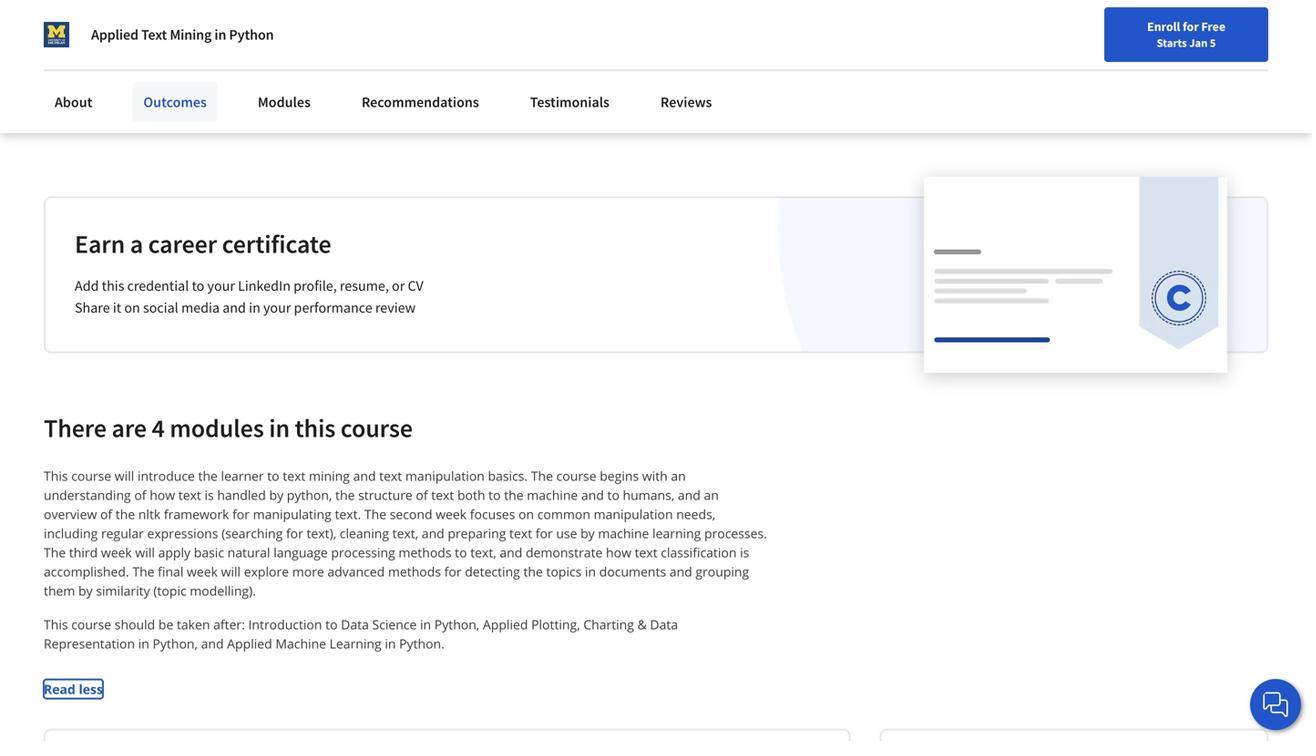 Task type: locate. For each thing, give the bounding box(es) containing it.
0 vertical spatial your
[[886, 57, 910, 74]]

2 vertical spatial your
[[263, 299, 291, 317]]

week
[[436, 506, 467, 523], [101, 544, 132, 561], [187, 563, 218, 580]]

language
[[274, 544, 328, 561]]

are
[[112, 412, 147, 444]]

text up documents
[[635, 544, 658, 561]]

and inside add this credential to your linkedin profile, resume, or cv share it on social media and in your performance review
[[223, 299, 246, 317]]

1 horizontal spatial machine
[[598, 525, 649, 542]]

in inside the this course will introduce the learner to text mining and text manipulation basics. the course begins with an understanding of how text is handled by python, the structure of text both to the machine and to humans, and an overview of the nltk framework for manipulating text. the second week focuses on common manipulation needs, including regular expressions (searching for text), cleaning text, and preparing text for use by machine learning processes. the third week will apply basic natural language processing methods to text, and demonstrate how text classification is accomplished. the final week will explore more advanced methods for detecting the topics in documents and grouping them by similarity (topic modelling).
[[585, 563, 596, 580]]

charting
[[584, 616, 634, 633]]

the down basics.
[[504, 487, 524, 504]]

on
[[305, 89, 321, 107], [124, 299, 140, 317], [519, 506, 534, 523]]

on right it
[[124, 299, 140, 317]]

0 horizontal spatial week
[[101, 544, 132, 561]]

with up humans,
[[642, 467, 668, 485]]

individuals
[[52, 9, 122, 27]]

is down the processes.
[[740, 544, 750, 561]]

in up 'python.'
[[420, 616, 431, 633]]

text
[[283, 467, 306, 485], [379, 467, 402, 485], [178, 487, 201, 504], [431, 487, 454, 504], [510, 525, 532, 542], [635, 544, 658, 561]]

to
[[192, 277, 205, 295], [267, 467, 280, 485], [489, 487, 501, 504], [608, 487, 620, 504], [455, 544, 467, 561], [326, 616, 338, 633]]

in down should
[[138, 635, 149, 652]]

0 vertical spatial earn
[[69, 118, 97, 136]]

course up common
[[557, 467, 597, 485]]

your right find
[[886, 57, 910, 74]]

1 vertical spatial how
[[606, 544, 632, 561]]

processes.
[[705, 525, 767, 542]]

framework
[[164, 506, 229, 523]]

1 data from the left
[[341, 616, 369, 633]]

2 horizontal spatial week
[[436, 506, 467, 523]]

2 horizontal spatial by
[[581, 525, 595, 542]]

career down outcomes
[[173, 118, 211, 136]]

0 vertical spatial is
[[205, 487, 214, 504]]

experts
[[278, 31, 323, 49]]

earn for earn a career certificate
[[75, 228, 125, 260]]

applied left plotting, on the bottom of page
[[483, 616, 528, 633]]

0 horizontal spatial by
[[78, 582, 93, 600]]

should
[[115, 616, 155, 633]]

subject
[[309, 60, 354, 78]]

1 horizontal spatial python,
[[435, 616, 480, 633]]

understanding
[[192, 60, 281, 78], [44, 487, 131, 504]]

and down classification
[[670, 563, 693, 580]]

this up overview
[[44, 467, 68, 485]]

0 vertical spatial machine
[[527, 487, 578, 504]]

1 horizontal spatial this
[[295, 412, 336, 444]]

2 horizontal spatial will
[[221, 563, 241, 580]]

for up jan
[[1183, 18, 1199, 35]]

0 horizontal spatial will
[[115, 467, 134, 485]]

on right focuses
[[519, 506, 534, 523]]

1 vertical spatial career
[[148, 228, 217, 260]]

and up needs,
[[678, 487, 701, 504]]

reviews
[[661, 93, 712, 111]]

1 vertical spatial your
[[207, 277, 235, 295]]

week down both
[[436, 506, 467, 523]]

2 vertical spatial week
[[187, 563, 218, 580]]

0 vertical spatial by
[[269, 487, 284, 504]]

overview
[[44, 506, 97, 523]]

text, down preparing
[[471, 544, 497, 561]]

in down the linkedin at top
[[249, 299, 261, 317]]

or inside add this credential to your linkedin profile, resume, or cv share it on social media and in your performance review
[[392, 277, 405, 295]]

text up framework
[[178, 487, 201, 504]]

course
[[341, 412, 413, 444], [71, 467, 111, 485], [557, 467, 597, 485], [71, 616, 111, 633]]

applied down the after:
[[227, 635, 272, 652]]

0 horizontal spatial understanding
[[44, 487, 131, 504]]

enroll for free starts jan 5
[[1148, 18, 1226, 50]]

this up the mining
[[295, 412, 336, 444]]

will up modelling).
[[221, 563, 241, 580]]

2 horizontal spatial applied
[[483, 616, 528, 633]]

this inside the this course will introduce the learner to text mining and text manipulation basics. the course begins with an understanding of how text is handled by python, the structure of text both to the machine and to humans, and an overview of the nltk framework for manipulating text. the second week focuses on common manipulation needs, including regular expressions (searching for text), cleaning text, and preparing text for use by machine learning processes. the third week will apply basic natural language processing methods to text, and demonstrate how text classification is accomplished. the final week will explore more advanced methods for detecting the topics in documents and grouping them by similarity (topic modelling).
[[44, 467, 68, 485]]

1 horizontal spatial text,
[[471, 544, 497, 561]]

foundational
[[110, 60, 189, 78]]

introduce
[[138, 467, 195, 485]]

show notifications image
[[1120, 59, 1142, 81]]

0 horizontal spatial your
[[207, 277, 235, 295]]

1 horizontal spatial an
[[704, 487, 719, 504]]

1 vertical spatial understanding
[[44, 487, 131, 504]]

certificate
[[214, 118, 275, 136], [222, 228, 331, 260]]

share
[[75, 299, 110, 317]]

there
[[44, 412, 107, 444]]

an up needs,
[[704, 487, 719, 504]]

a for earn a career certificate
[[130, 228, 143, 260]]

and inside this course should be taken after: introduction to data science in python, applied plotting, charting & data representation in python, and applied machine learning in python.
[[201, 635, 224, 652]]

this down them
[[44, 616, 68, 633]]

applied text mining in python
[[91, 26, 274, 44]]

0 horizontal spatial data
[[341, 616, 369, 633]]

add this credential to your linkedin profile, resume, or cv share it on social media and in your performance review
[[75, 277, 424, 317]]

python, down be
[[153, 635, 198, 652]]

0 vertical spatial text,
[[393, 525, 419, 542]]

your down the linkedin at top
[[263, 299, 291, 317]]

data up the learning
[[341, 616, 369, 633]]

1 horizontal spatial how
[[606, 544, 632, 561]]

this up it
[[102, 277, 124, 295]]

media
[[181, 299, 220, 317]]

modules
[[258, 93, 311, 111]]

earn a shareable career certificate
[[69, 118, 275, 136]]

is up framework
[[205, 487, 214, 504]]

find your new career link
[[851, 55, 984, 77]]

basic
[[194, 544, 224, 561]]

1 horizontal spatial or
[[392, 277, 405, 295]]

and up structure
[[353, 467, 376, 485]]

0 vertical spatial will
[[115, 467, 134, 485]]

representation
[[44, 635, 135, 652]]

(topic
[[153, 582, 187, 600]]

0 vertical spatial how
[[150, 487, 175, 504]]

1 horizontal spatial applied
[[227, 635, 272, 652]]

resume,
[[340, 277, 389, 295]]

the
[[198, 467, 218, 485], [335, 487, 355, 504], [504, 487, 524, 504], [116, 506, 135, 523], [524, 563, 543, 580]]

relevant
[[146, 89, 196, 107]]

0 horizontal spatial with
[[233, 89, 260, 107]]

week down regular
[[101, 544, 132, 561]]

of up regular
[[100, 506, 112, 523]]

third
[[69, 544, 98, 561]]

linkedin
[[238, 277, 291, 295]]

1 this from the top
[[44, 467, 68, 485]]

data
[[341, 616, 369, 633], [650, 616, 678, 633]]

data right & on the bottom left
[[650, 616, 678, 633]]

0 horizontal spatial is
[[205, 487, 214, 504]]

english
[[1016, 57, 1061, 75]]

manipulation up both
[[406, 467, 485, 485]]

course up representation
[[71, 616, 111, 633]]

a down develop on the top left
[[100, 118, 108, 136]]

week down basic
[[187, 563, 218, 580]]

0 horizontal spatial this
[[102, 277, 124, 295]]

mining
[[170, 26, 212, 44]]

this inside this course should be taken after: introduction to data science in python, applied plotting, charting & data representation in python, and applied machine learning in python.
[[44, 616, 68, 633]]

1 horizontal spatial with
[[642, 467, 668, 485]]

a right gain
[[100, 60, 107, 78]]

1 vertical spatial on
[[124, 299, 140, 317]]

methods down "second"
[[399, 544, 452, 561]]

this for this course will introduce the learner to text mining and text manipulation basics. the course begins with an understanding of how text is handled by python, the structure of text both to the machine and to humans, and an overview of the nltk framework for manipulating text. the second week focuses on common manipulation needs, including regular expressions (searching for text), cleaning text, and preparing text for use by machine learning processes. the third week will apply basic natural language processing methods to text, and demonstrate how text classification is accomplished. the final week will explore more advanced methods for detecting the topics in documents and grouping them by similarity (topic modelling).
[[44, 467, 68, 485]]

manipulation down humans,
[[594, 506, 673, 523]]

for left use
[[536, 525, 553, 542]]

chat with us image
[[1262, 690, 1291, 719]]

the down structure
[[365, 506, 387, 523]]

1 vertical spatial machine
[[598, 525, 649, 542]]

by down accomplished.
[[78, 582, 93, 600]]

machine up documents
[[598, 525, 649, 542]]

grouping
[[696, 563, 749, 580]]

course up the mining
[[341, 412, 413, 444]]

methods
[[399, 544, 452, 561], [388, 563, 441, 580]]

1 vertical spatial by
[[581, 525, 595, 542]]

0 vertical spatial applied
[[91, 26, 139, 44]]

1 horizontal spatial manipulation
[[594, 506, 673, 523]]

course up overview
[[71, 467, 111, 485]]

skills
[[199, 89, 230, 107]]

reviews link
[[650, 82, 723, 122]]

develop job-relevant skills with hands-on projects
[[69, 89, 373, 107]]

understanding up overview
[[44, 487, 131, 504]]

on inside add this credential to your linkedin profile, resume, or cv share it on social media and in your performance review
[[124, 299, 140, 317]]

applied left text
[[91, 26, 139, 44]]

methods down processing
[[388, 563, 441, 580]]

your
[[886, 57, 910, 74], [207, 277, 235, 295], [263, 299, 291, 317]]

career up "credential"
[[148, 228, 217, 260]]

text, down "second"
[[393, 525, 419, 542]]

will left 'apply'
[[135, 544, 155, 561]]

of
[[284, 60, 296, 78], [134, 487, 146, 504], [416, 487, 428, 504], [100, 506, 112, 523]]

the left 'final'
[[132, 563, 155, 580]]

use
[[556, 525, 577, 542]]

2 horizontal spatial on
[[519, 506, 534, 523]]

after:
[[213, 616, 245, 633]]

to down begins
[[608, 487, 620, 504]]

read less button
[[44, 680, 103, 699]]

2 vertical spatial applied
[[227, 635, 272, 652]]

text),
[[307, 525, 336, 542]]

to up media
[[192, 277, 205, 295]]

1 vertical spatial this
[[44, 616, 68, 633]]

and right media
[[223, 299, 246, 317]]

1 horizontal spatial your
[[263, 299, 291, 317]]

topics
[[546, 563, 582, 580]]

how down the introduce
[[150, 487, 175, 504]]

0 vertical spatial an
[[671, 467, 686, 485]]

2 horizontal spatial your
[[886, 57, 910, 74]]

python, up 'python.'
[[435, 616, 480, 633]]

1 horizontal spatial data
[[650, 616, 678, 633]]

1 vertical spatial earn
[[75, 228, 125, 260]]

will left the introduce
[[115, 467, 134, 485]]

0 vertical spatial career
[[173, 118, 211, 136]]

1 horizontal spatial week
[[187, 563, 218, 580]]

or left tool
[[357, 60, 369, 78]]

with right "skills"
[[233, 89, 260, 107]]

accomplished.
[[44, 563, 129, 580]]

learner
[[221, 467, 264, 485]]

is
[[205, 487, 214, 504], [740, 544, 750, 561]]

1 horizontal spatial will
[[135, 544, 155, 561]]

to right the learner
[[267, 467, 280, 485]]

0 horizontal spatial or
[[357, 60, 369, 78]]

1 vertical spatial python,
[[153, 635, 198, 652]]

how up documents
[[606, 544, 632, 561]]

demonstrate
[[526, 544, 603, 561]]

this inside add this credential to your linkedin profile, resume, or cv share it on social media and in your performance review
[[102, 277, 124, 295]]

structure
[[358, 487, 413, 504]]

text down focuses
[[510, 525, 532, 542]]

2 this from the top
[[44, 616, 68, 633]]

machine up common
[[527, 487, 578, 504]]

for
[[1183, 18, 1199, 35], [233, 506, 250, 523], [286, 525, 303, 542], [536, 525, 553, 542], [444, 563, 462, 580]]

the right basics.
[[531, 467, 553, 485]]

1 vertical spatial applied
[[483, 616, 528, 633]]

more
[[292, 563, 324, 580]]

in right topics
[[585, 563, 596, 580]]

and
[[223, 299, 246, 317], [353, 467, 376, 485], [581, 487, 604, 504], [678, 487, 701, 504], [422, 525, 445, 542], [500, 544, 523, 561], [670, 563, 693, 580], [201, 635, 224, 652]]

by right use
[[581, 525, 595, 542]]

on down subject at the left top of the page
[[305, 89, 321, 107]]

profile,
[[294, 277, 337, 295]]

1 vertical spatial will
[[135, 544, 155, 561]]

of up the hands-
[[284, 60, 296, 78]]

career
[[173, 118, 211, 136], [148, 228, 217, 260]]

understanding down industry in the top left of the page
[[192, 60, 281, 78]]

read less
[[44, 681, 103, 698]]

0 vertical spatial this
[[44, 467, 68, 485]]

for inside enroll for free starts jan 5
[[1183, 18, 1199, 35]]

a up "credential"
[[130, 228, 143, 260]]

in right modules
[[269, 412, 290, 444]]

with inside the this course will introduce the learner to text mining and text manipulation basics. the course begins with an understanding of how text is handled by python, the structure of text both to the machine and to humans, and an overview of the nltk framework for manipulating text. the second week focuses on common manipulation needs, including regular expressions (searching for text), cleaning text, and preparing text for use by machine learning processes. the third week will apply basic natural language processing methods to text, and demonstrate how text classification is accomplished. the final week will explore more advanced methods for detecting the topics in documents and grouping them by similarity (topic modelling).
[[642, 467, 668, 485]]

1 vertical spatial with
[[642, 467, 668, 485]]

to up the learning
[[326, 616, 338, 633]]

0 horizontal spatial on
[[124, 299, 140, 317]]

1 vertical spatial is
[[740, 544, 750, 561]]

1 horizontal spatial on
[[305, 89, 321, 107]]

to inside add this credential to your linkedin profile, resume, or cv share it on social media and in your performance review
[[192, 277, 205, 295]]

cleaning
[[340, 525, 389, 542]]

the left the learner
[[198, 467, 218, 485]]

in down science
[[385, 635, 396, 652]]

or left cv
[[392, 277, 405, 295]]

2 vertical spatial on
[[519, 506, 534, 523]]

learning
[[653, 525, 701, 542]]

be
[[158, 616, 173, 633]]

english button
[[984, 36, 1094, 96]]

1 vertical spatial text,
[[471, 544, 497, 561]]

certificate down develop job-relevant skills with hands-on projects
[[214, 118, 275, 136]]

gain a foundational understanding of a subject or tool
[[69, 60, 397, 78]]

add
[[75, 277, 99, 295]]

0 vertical spatial this
[[102, 277, 124, 295]]

certificate up the linkedin at top
[[222, 228, 331, 260]]

this course should be taken after: introduction to data science in python, applied plotting, charting & data representation in python, and applied machine learning in python.
[[44, 616, 682, 652]]

1 vertical spatial or
[[392, 277, 405, 295]]

1 horizontal spatial by
[[269, 487, 284, 504]]

earn down about
[[69, 118, 97, 136]]

0 vertical spatial understanding
[[192, 60, 281, 78]]

earn up add
[[75, 228, 125, 260]]

industry
[[225, 31, 275, 49]]

0 horizontal spatial manipulation
[[406, 467, 485, 485]]

None search field
[[260, 48, 561, 84]]

your up media
[[207, 277, 235, 295]]



Task type: vqa. For each thing, say whether or not it's contained in the screenshot.
Data
yes



Task type: describe. For each thing, give the bounding box(es) containing it.
recommendations
[[362, 93, 479, 111]]

earn a career certificate
[[75, 228, 331, 260]]

0 horizontal spatial text,
[[393, 525, 419, 542]]

handled
[[217, 487, 266, 504]]

credential
[[127, 277, 189, 295]]

for down handled
[[233, 506, 250, 523]]

0 vertical spatial certificate
[[214, 118, 275, 136]]

modules link
[[247, 82, 322, 122]]

introduction
[[248, 616, 322, 633]]

0 vertical spatial with
[[233, 89, 260, 107]]

0 vertical spatial or
[[357, 60, 369, 78]]

enroll
[[1148, 18, 1181, 35]]

1 vertical spatial manipulation
[[594, 506, 673, 523]]

0 horizontal spatial machine
[[527, 487, 578, 504]]

1 horizontal spatial is
[[740, 544, 750, 561]]

understanding inside the this course will introduce the learner to text mining and text manipulation basics. the course begins with an understanding of how text is handled by python, the structure of text both to the machine and to humans, and an overview of the nltk framework for manipulating text. the second week focuses on common manipulation needs, including regular expressions (searching for text), cleaning text, and preparing text for use by machine learning processes. the third week will apply basic natural language processing methods to text, and demonstrate how text classification is accomplished. the final week will explore more advanced methods for detecting the topics in documents and grouping them by similarity (topic modelling).
[[44, 487, 131, 504]]

1 vertical spatial certificate
[[222, 228, 331, 260]]

for left detecting
[[444, 563, 462, 580]]

to inside this course should be taken after: introduction to data science in python, applied plotting, charting & data representation in python, and applied machine learning in python.
[[326, 616, 338, 633]]

in inside add this credential to your linkedin profile, resume, or cv share it on social media and in your performance review
[[249, 299, 261, 317]]

machine
[[276, 635, 326, 652]]

of up nltk
[[134, 487, 146, 504]]

less
[[79, 681, 103, 698]]

1 vertical spatial an
[[704, 487, 719, 504]]

focuses
[[470, 506, 515, 523]]

0 horizontal spatial how
[[150, 487, 175, 504]]

the up the text.
[[335, 487, 355, 504]]

apply
[[158, 544, 191, 561]]

advanced
[[328, 563, 385, 580]]

learning
[[330, 635, 382, 652]]

jan
[[1190, 36, 1208, 50]]

and up detecting
[[500, 544, 523, 561]]

mining
[[309, 467, 350, 485]]

earn for earn a shareable career certificate
[[69, 118, 97, 136]]

text left both
[[431, 487, 454, 504]]

2 vertical spatial by
[[78, 582, 93, 600]]

0 vertical spatial python,
[[435, 616, 480, 633]]

develop
[[69, 89, 119, 107]]

projects
[[323, 89, 373, 107]]

them
[[44, 582, 75, 600]]

social
[[143, 299, 178, 317]]

processing
[[331, 544, 395, 561]]

a for gain a foundational understanding of a subject or tool
[[100, 60, 107, 78]]

find
[[860, 57, 884, 74]]

similarity
[[96, 582, 150, 600]]

coursera image
[[22, 51, 138, 80]]

taken
[[177, 616, 210, 633]]

both
[[458, 487, 485, 504]]

find your new career
[[860, 57, 974, 74]]

0 horizontal spatial an
[[671, 467, 686, 485]]

second
[[390, 506, 433, 523]]

0 vertical spatial manipulation
[[406, 467, 485, 485]]

1 vertical spatial methods
[[388, 563, 441, 580]]

1 horizontal spatial understanding
[[192, 60, 281, 78]]

plotting,
[[532, 616, 580, 633]]

1 vertical spatial this
[[295, 412, 336, 444]]

to down preparing
[[455, 544, 467, 561]]

to up focuses
[[489, 487, 501, 504]]

common
[[538, 506, 591, 523]]

including
[[44, 525, 98, 542]]

read
[[44, 681, 76, 698]]

&
[[638, 616, 647, 633]]

2 vertical spatial will
[[221, 563, 241, 580]]

for down manipulating
[[286, 525, 303, 542]]

final
[[158, 563, 184, 580]]

needs,
[[677, 506, 716, 523]]

shareable
[[111, 118, 170, 136]]

new
[[913, 57, 937, 74]]

text up structure
[[379, 467, 402, 485]]

from
[[193, 31, 222, 49]]

2 data from the left
[[650, 616, 678, 633]]

performance
[[294, 299, 372, 317]]

for individuals
[[29, 9, 122, 27]]

outcomes link
[[133, 82, 218, 122]]

0 horizontal spatial applied
[[91, 26, 139, 44]]

learn new concepts from industry experts
[[69, 31, 323, 49]]

and down begins
[[581, 487, 604, 504]]

detecting
[[465, 563, 520, 580]]

python,
[[287, 487, 332, 504]]

modelling).
[[190, 582, 256, 600]]

0 horizontal spatial python,
[[153, 635, 198, 652]]

science
[[372, 616, 417, 633]]

text
[[141, 26, 167, 44]]

about
[[55, 93, 92, 111]]

natural
[[228, 544, 270, 561]]

testimonials
[[530, 93, 610, 111]]

a left subject at the left top of the page
[[299, 60, 306, 78]]

this course will introduce the learner to text mining and text manipulation basics. the course begins with an understanding of how text is handled by python, the structure of text both to the machine and to humans, and an overview of the nltk framework for manipulating text. the second week focuses on common manipulation needs, including regular expressions (searching for text), cleaning text, and preparing text for use by machine learning processes. the third week will apply basic natural language processing methods to text, and demonstrate how text classification is accomplished. the final week will explore more advanced methods for detecting the topics in documents and grouping them by similarity (topic modelling).
[[44, 467, 771, 600]]

tool
[[372, 60, 397, 78]]

on inside the this course will introduce the learner to text mining and text manipulation basics. the course begins with an understanding of how text is handled by python, the structure of text both to the machine and to humans, and an overview of the nltk framework for manipulating text. the second week focuses on common manipulation needs, including regular expressions (searching for text), cleaning text, and preparing text for use by machine learning processes. the third week will apply basic natural language processing methods to text, and demonstrate how text classification is accomplished. the final week will explore more advanced methods for detecting the topics in documents and grouping them by similarity (topic modelling).
[[519, 506, 534, 523]]

(searching
[[222, 525, 283, 542]]

course inside this course should be taken after: introduction to data science in python, applied plotting, charting & data representation in python, and applied machine learning in python.
[[71, 616, 111, 633]]

of up "second"
[[416, 487, 428, 504]]

career
[[939, 57, 974, 74]]

hands-
[[262, 89, 305, 107]]

the down the including
[[44, 544, 66, 561]]

this for this course should be taken after: introduction to data science in python, applied plotting, charting & data representation in python, and applied machine learning in python.
[[44, 616, 68, 633]]

1 vertical spatial week
[[101, 544, 132, 561]]

the left topics
[[524, 563, 543, 580]]

learn
[[69, 31, 104, 49]]

begins
[[600, 467, 639, 485]]

0 vertical spatial methods
[[399, 544, 452, 561]]

4
[[152, 412, 165, 444]]

starts
[[1157, 36, 1187, 50]]

the up regular
[[116, 506, 135, 523]]

coursera career certificate image
[[924, 177, 1228, 372]]

a for earn a shareable career certificate
[[100, 118, 108, 136]]

0 vertical spatial week
[[436, 506, 467, 523]]

5
[[1210, 36, 1216, 50]]

university of michigan image
[[44, 22, 69, 47]]

nltk
[[138, 506, 161, 523]]

expressions
[[147, 525, 218, 542]]

modules
[[170, 412, 264, 444]]

it
[[113, 299, 121, 317]]

basics.
[[488, 467, 528, 485]]

0 vertical spatial on
[[305, 89, 321, 107]]

python
[[229, 26, 274, 44]]

and down "second"
[[422, 525, 445, 542]]

text.
[[335, 506, 361, 523]]

manipulating
[[253, 506, 332, 523]]

text up python,
[[283, 467, 306, 485]]

in right mining
[[215, 26, 226, 44]]



